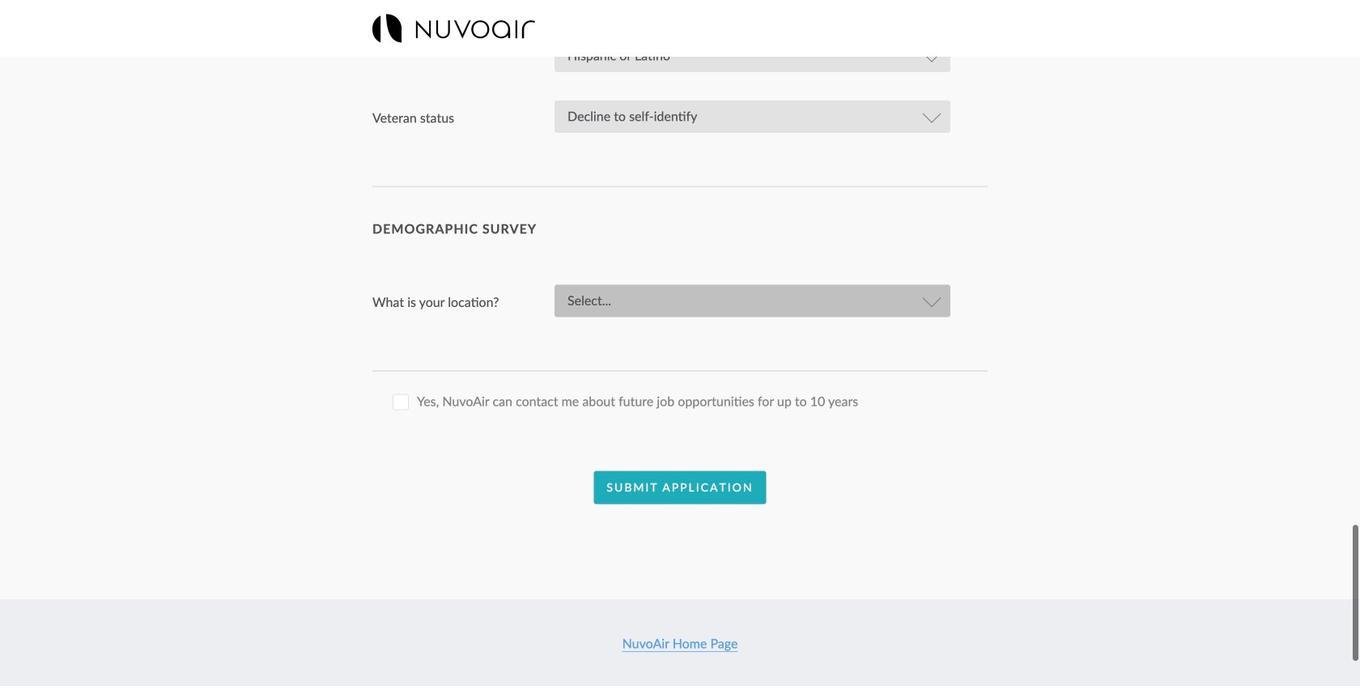 Task type: locate. For each thing, give the bounding box(es) containing it.
None checkbox
[[393, 394, 409, 410]]



Task type: describe. For each thing, give the bounding box(es) containing it.
nuvoair logo image
[[373, 14, 535, 43]]



Task type: vqa. For each thing, say whether or not it's contained in the screenshot.
Email Field
no



